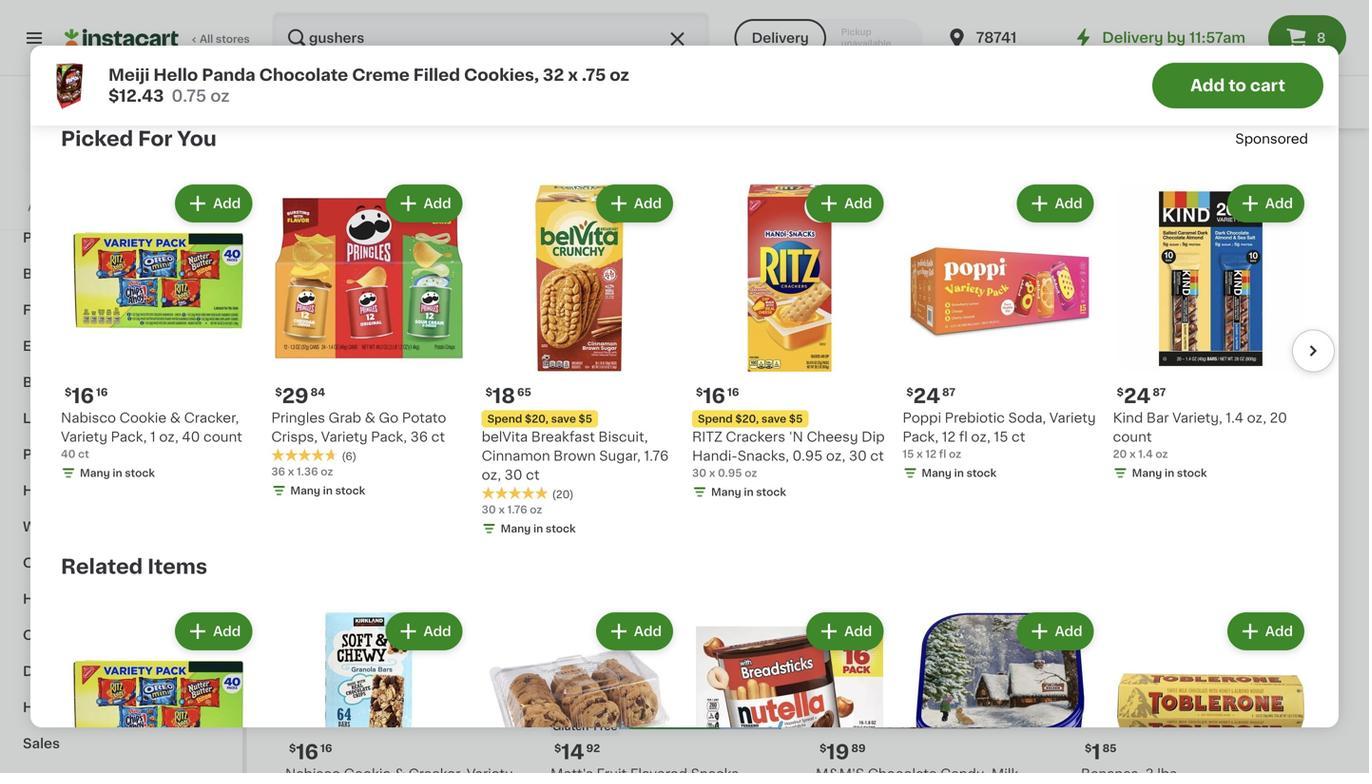 Task type: vqa. For each thing, say whether or not it's contained in the screenshot.


Task type: describe. For each thing, give the bounding box(es) containing it.
1 down the instacart logo
[[86, 58, 91, 68]]

mott's fruit flavored snacks, assorted fruit, 0.8 oz, 90 ct
[[285, 361, 477, 393]]

variety inside poppi prebiotic soda, variety pack, 12 fl oz, 15 ct 15 x 12 fl oz
[[1050, 411, 1096, 425]]

2 vertical spatial 12
[[926, 449, 937, 459]]

36 inside pringles grab & go potato crisps, variety pack, 36 ct
[[410, 430, 428, 444]]

oz inside ritz crackers 'n cheesy dip handi-snacks, 0.95 oz, 30 ct 30 x 0.95 oz
[[745, 468, 757, 478]]

5.6
[[1058, 21, 1079, 35]]

many in stock up $12.43
[[80, 77, 155, 87]]

$ 18 65
[[486, 386, 531, 406]]

crackers
[[726, 430, 786, 444]]

oz, inside kind bar variety, 1.4 oz, 20 count 20 x 1.4 oz
[[1247, 411, 1267, 425]]

43
[[585, 337, 599, 347]]

instacart logo image
[[65, 27, 179, 49]]

1 horizontal spatial $ 14 92
[[554, 742, 600, 762]]

add to cart button
[[1153, 63, 1324, 108]]

many up (2.28k) at the left
[[570, 11, 600, 22]]

many in stock up sponsored badge image
[[304, 11, 379, 22]]

45 for 45 x 1 oz many in stock
[[1081, 416, 1096, 427]]

other goods
[[23, 556, 112, 570]]

many up sponsored badge image
[[304, 11, 334, 22]]

$ inside $ 29 84
[[275, 387, 282, 397]]

belvita
[[482, 430, 528, 444]]

item carousel region
[[34, 173, 1335, 548]]

2 vertical spatial 32
[[551, 398, 564, 409]]

0 horizontal spatial 0.95
[[718, 468, 742, 478]]

many in stock down kind bar variety, 1.4 oz, 20 count 20 x 1.4 oz on the bottom
[[1132, 468, 1207, 478]]

(20)
[[552, 489, 574, 500]]

seafood
[[76, 159, 133, 172]]

kind
[[1113, 411, 1143, 425]]

creme for 0.75
[[741, 361, 786, 374]]

signature
[[960, 2, 1024, 16]]

add inside the add to cart button
[[1191, 78, 1225, 94]]

kirkland signature all chocolate bag variety, 5.6 lbs button
[[903, 0, 1098, 95]]

90 inside mott's fruit flavored snacks, assorted fruit, 0.8 oz, 90 ct
[[435, 380, 453, 393]]

& inside the nabisco cookie & cracker, variety pack, 1 oz, 40 count 40 ct
[[170, 411, 181, 425]]

stock inside 45 x 1 oz many in stock
[[1145, 435, 1175, 446]]

18 inside product group
[[493, 386, 515, 406]]

meiji for meiji hello panda chocolate creme filled cookies, 32 x .75 oz 32 x 0.75 oz
[[551, 361, 582, 374]]

oz, inside poppi prebiotic soda, variety pack, 12 fl oz, 15 ct 15 x 12 fl oz
[[971, 430, 991, 444]]

$ 1 85
[[1085, 742, 1117, 762]]

$ 16 kellogg's rice krispies treats, original, 0.78 oz, 60 ct (294)
[[816, 336, 1015, 411]]

related
[[61, 557, 143, 577]]

27.5
[[500, 58, 521, 68]]

candy
[[90, 195, 135, 208]]

save for 18
[[551, 414, 576, 424]]

delivery button
[[735, 19, 826, 57]]

costco link
[[96, 99, 146, 158]]

29
[[282, 386, 309, 406]]

many in stock down poppi prebiotic soda, variety pack, 12 fl oz, 15 ct 15 x 12 fl oz
[[922, 468, 997, 478]]

variety inside the nabisco cookie & cracker, variety pack, 1 oz, 40 count 40 ct
[[61, 430, 107, 444]]

& for laundry
[[87, 629, 98, 642]]

jelly
[[426, 21, 458, 35]]

ct down sandwich, at the top left of the page
[[286, 77, 297, 87]]

deli
[[23, 665, 50, 678]]

0 horizontal spatial 1.4
[[1139, 449, 1153, 459]]

0.75 inside meiji hello panda chocolate creme filled cookies, 32 x .75 oz $12.43 0.75 oz
[[172, 88, 206, 104]]

beverages
[[59, 592, 132, 606]]

& for seafood
[[61, 159, 72, 172]]

1 inside 45 x 1 oz many in stock
[[1107, 416, 1111, 427]]

$ 16 16 for 29
[[65, 386, 108, 406]]

1 horizontal spatial gluten-free
[[553, 721, 618, 732]]

$5 for 18
[[579, 414, 592, 424]]

(2.28k)
[[552, 42, 591, 53]]

grab
[[329, 411, 361, 425]]

goods for home goods
[[67, 701, 113, 714]]

100% satisfaction guarantee
[[49, 183, 202, 194]]

to inside button
[[1229, 78, 1247, 94]]

0 vertical spatial 92
[[321, 337, 335, 347]]

ct inside 30 ct many in stock
[[1130, 40, 1141, 50]]

dairy
[[67, 665, 104, 678]]

sandwich,
[[271, 40, 340, 54]]

pets
[[23, 231, 54, 244]]

$20, for 18
[[525, 414, 549, 424]]

85
[[1103, 743, 1117, 754]]

many down 27.5
[[501, 77, 531, 87]]

$ 16 16 for 14
[[289, 742, 332, 762]]

1 horizontal spatial 15
[[994, 430, 1009, 444]]

snacks, inside mott's fruit flavored snacks, assorted fruit, 0.8 oz, 90 ct
[[426, 361, 477, 374]]

0 horizontal spatial 20
[[1113, 449, 1127, 459]]

30 inside 30 ct many in stock
[[1113, 40, 1128, 50]]

pack, inside pringles grab & go potato crisps, variety pack, 36 ct
[[371, 430, 407, 444]]

many in stock down 30 x 1.76 oz
[[501, 523, 576, 534]]

& for cider
[[58, 376, 69, 389]]

0 vertical spatial 1.4
[[1226, 411, 1244, 425]]

baking
[[1064, 96, 1110, 109]]

$ 24 87 for kind
[[1117, 386, 1166, 406]]

ct inside "belvita breakfast biscuit, cinnamon brown sugar, 1.76 oz, 30 ct"
[[526, 468, 540, 482]]

many down 30 x 1.76 oz
[[501, 523, 531, 534]]

many down handi-
[[711, 487, 741, 497]]

meiji for meiji hello panda chocolate creme filled cookies, 32 x .75 oz $12.43 0.75 oz
[[108, 67, 150, 83]]

add inside add costco membership to save link
[[28, 202, 50, 213]]

bakery link
[[11, 111, 231, 147]]

$ inside $ 12 43
[[554, 337, 561, 347]]

floral
[[23, 303, 61, 317]]

kirkland
[[903, 2, 957, 16]]

1 horizontal spatial costco
[[96, 142, 146, 155]]

cooking
[[1142, 96, 1198, 109]]

home goods
[[23, 701, 113, 714]]

by
[[1167, 31, 1186, 45]]

& for dairy
[[53, 665, 64, 678]]

$5 for 16
[[789, 414, 803, 424]]

19
[[827, 742, 850, 762]]

oz inside poppi prebiotic soda, variety pack, 12 fl oz, 15 ct 15 x 12 fl oz
[[949, 449, 962, 459]]

panda for oz
[[202, 67, 256, 83]]

0.75 inside "meiji hello panda chocolate creme filled cookies, 32 x .75 oz 32 x 0.75 oz"
[[575, 398, 598, 409]]

guarantee
[[146, 183, 202, 194]]

bar
[[1147, 411, 1169, 425]]

stock inside 30 ct many in stock
[[1177, 59, 1207, 69]]

baby link
[[11, 256, 231, 292]]

x inside ritz crackers 'n cheesy dip handi-snacks, 0.95 oz, 30 ct 30 x 0.95 oz
[[709, 468, 715, 478]]

many down the 90 ct
[[304, 435, 334, 446]]

0 vertical spatial 0.95
[[793, 449, 823, 463]]

kirkland signature all chocolate bag variety, 5.6 lbs
[[903, 2, 1079, 54]]

ct inside smucker's uncrustables, peanut butter & grape jelly sandwich, 18 ct
[[361, 40, 375, 54]]

1 vertical spatial free
[[594, 721, 618, 732]]

1 vertical spatial costco
[[52, 202, 91, 213]]

crisps,
[[271, 430, 318, 444]]

floral link
[[11, 292, 231, 328]]

$ inside $ 19 89
[[820, 743, 827, 754]]

count inside the nabisco cookie & cracker, variety pack, 1 oz, 40 count 40 ct
[[204, 430, 242, 444]]

potato
[[402, 411, 446, 425]]

ct inside the nabisco cookie & cracker, variety pack, 1 oz, 40 count 40 ct
[[78, 449, 89, 459]]

wine link
[[11, 509, 231, 545]]

0 horizontal spatial fl
[[939, 449, 947, 459]]

items
[[147, 557, 207, 577]]

in inside 45 x 1 oz many in stock
[[1133, 435, 1143, 446]]

1 vertical spatial (693)
[[1152, 401, 1180, 411]]

.75 for meiji hello panda chocolate creme filled cookies, 32 x .75 oz $12.43 0.75 oz
[[582, 67, 606, 83]]

1 vertical spatial gluten-
[[553, 721, 594, 732]]

in inside 30 ct many in stock
[[1165, 59, 1175, 69]]

0 horizontal spatial (693)
[[131, 42, 160, 53]]

many up breakfast
[[570, 417, 600, 428]]

paper goods link
[[11, 437, 231, 473]]

$ 29 84
[[275, 386, 325, 406]]

snacks & candy link
[[11, 184, 231, 220]]

0 horizontal spatial 14
[[296, 336, 319, 356]]

0 vertical spatial 40
[[182, 430, 200, 444]]

other
[[23, 556, 63, 570]]

many down poppi
[[922, 468, 952, 478]]

1 vertical spatial to
[[165, 202, 176, 213]]

0 horizontal spatial save
[[178, 202, 203, 213]]

2 horizontal spatial 12
[[942, 430, 956, 444]]

many inside 30 ct many in stock
[[1132, 59, 1162, 69]]

1 left '85'
[[1092, 742, 1101, 762]]

smucker's
[[271, 2, 341, 16]]

related items
[[61, 557, 207, 577]]

and
[[1113, 96, 1139, 109]]

pepperidge
[[1081, 361, 1159, 374]]

sales link
[[11, 726, 231, 762]]

45 for 45 x 1 oz
[[61, 58, 75, 68]]

grape
[[381, 21, 422, 35]]

pringles
[[271, 411, 325, 425]]

many up the health & personal care
[[80, 468, 110, 478]]

save for 16
[[762, 414, 787, 424]]

(2.14k)
[[356, 401, 392, 411]]

0 vertical spatial 12
[[561, 336, 583, 356]]

x inside meiji hello panda chocolate creme filled cookies, 32 x .75 oz $12.43 0.75 oz
[[568, 67, 578, 83]]

1 vertical spatial 15
[[903, 449, 914, 459]]

0 vertical spatial $ 14 92
[[289, 336, 335, 356]]

chocolate for meiji hello panda chocolate creme filled cookies, 32 x .75 oz 32 x 0.75 oz
[[669, 361, 738, 374]]

18 inside smucker's uncrustables, peanut butter & grape jelly sandwich, 18 ct
[[343, 40, 358, 54]]

many in stock up personal
[[80, 468, 155, 478]]

personal
[[86, 484, 146, 497]]

all stores link
[[65, 11, 251, 65]]

many in stock down handi-
[[711, 487, 786, 497]]

ritz crackers 'n cheesy dip handi-snacks, 0.95 oz, 30 ct 30 x 0.95 oz
[[692, 430, 885, 478]]

hello for 0.75
[[153, 67, 198, 83]]

many right 'n
[[835, 435, 865, 446]]

delivery by 11:57am link
[[1072, 27, 1246, 49]]

spend $20, save $5 for 18
[[488, 414, 592, 424]]

service type group
[[735, 19, 923, 57]]

recommended searches element
[[262, 76, 1369, 128]]

0 horizontal spatial 18
[[271, 77, 283, 87]]

& inside smucker's uncrustables, peanut butter & grape jelly sandwich, 18 ct
[[367, 21, 378, 35]]

delivery by 11:57am
[[1102, 31, 1246, 45]]

cookies, for meiji hello panda chocolate creme filled cookies, 32 x .75 oz 32 x 0.75 oz
[[590, 380, 648, 393]]

32 for meiji hello panda chocolate creme filled cookies, 32 x .75 oz $12.43 0.75 oz
[[543, 67, 564, 83]]

panda for 0.75
[[623, 361, 665, 374]]

60
[[929, 380, 947, 393]]

cracker, inside the nabisco cookie & cracker, variety pack, 1 oz, 40 count 40 ct
[[184, 411, 239, 425]]

0 horizontal spatial gluten-free
[[287, 315, 352, 325]]

100%
[[49, 183, 77, 194]]

8 button
[[1269, 15, 1347, 61]]

30 ct many in stock
[[1113, 40, 1207, 69]]

11:57am
[[1190, 31, 1246, 45]]

variety inside pringles grab & go potato crisps, variety pack, 36 ct
[[321, 430, 368, 444]]

delivery for delivery by 11:57am
[[1102, 31, 1164, 45]]

1 many in stock button from the left
[[285, 0, 535, 28]]

x inside pepperidge farm goldfish cheddar cracker, 45 x 1 oz
[[1161, 380, 1168, 393]]

oz, inside "belvita breakfast biscuit, cinnamon brown sugar, 1.76 oz, 30 ct"
[[482, 468, 501, 482]]

65
[[517, 387, 531, 397]]

home goods link
[[11, 689, 231, 726]]

bag
[[975, 21, 1002, 35]]

laundry
[[102, 629, 158, 642]]

soda,
[[1009, 411, 1046, 425]]

1 horizontal spatial 20
[[1270, 411, 1288, 425]]

100% satisfaction guarantee button
[[30, 177, 213, 196]]

spend for 16
[[698, 414, 733, 424]]

fruit
[[331, 361, 362, 374]]

87 for bar
[[1153, 387, 1166, 397]]

1 vertical spatial 90
[[285, 416, 300, 427]]

add costco membership to save link
[[28, 200, 215, 215]]

oz inside 45 x 1 oz many in stock
[[1114, 416, 1126, 427]]

many down 1.36
[[290, 485, 320, 496]]

84
[[311, 387, 325, 397]]

meat & seafood
[[23, 159, 133, 172]]

0 vertical spatial (6)
[[763, 42, 778, 53]]

assorted
[[285, 380, 346, 393]]

& for candy
[[76, 195, 87, 208]]

pringles grab & go potato crisps, variety pack, 36 ct
[[271, 411, 446, 444]]

$ inside $ 1 85
[[1085, 743, 1092, 754]]



Task type: locate. For each thing, give the bounding box(es) containing it.
30 x 1.76 oz
[[482, 504, 542, 515]]

mott's
[[285, 361, 328, 374]]

0 horizontal spatial 36
[[271, 466, 285, 477]]

0 vertical spatial fl
[[959, 430, 968, 444]]

hello down the 43
[[585, 361, 620, 374]]

0 horizontal spatial meiji
[[108, 67, 150, 83]]

oz inside kind bar variety, 1.4 oz, 20 count 20 x 1.4 oz
[[1156, 449, 1168, 459]]

0.78
[[875, 380, 903, 393]]

$ inside $ 16 kellogg's rice krispies treats, original, 0.78 oz, 60 ct (294)
[[820, 337, 827, 347]]

0 horizontal spatial many in stock button
[[285, 0, 535, 28]]

beer & cider link
[[11, 364, 231, 400]]

creme up crackers
[[741, 361, 786, 374]]

creme for oz
[[352, 67, 410, 83]]

1 horizontal spatial cookies,
[[590, 380, 648, 393]]

1 vertical spatial snacks,
[[738, 449, 789, 463]]

1 horizontal spatial all
[[1027, 2, 1044, 16]]

spend inside product group
[[488, 414, 522, 424]]

picked for you
[[61, 129, 217, 149]]

0.95 down handi-
[[718, 468, 742, 478]]

& inside pringles grab & go potato crisps, variety pack, 36 ct
[[365, 411, 375, 425]]

delivery left by
[[1102, 31, 1164, 45]]

1 horizontal spatial 90
[[435, 380, 453, 393]]

1 count from the left
[[204, 430, 242, 444]]

1 vertical spatial 1.4
[[1139, 449, 1153, 459]]

0 vertical spatial gluten-
[[287, 315, 328, 325]]

(6) inside product group
[[342, 451, 357, 462]]

meat
[[23, 159, 58, 172]]

0 horizontal spatial $ 24 87
[[907, 386, 956, 406]]

ct left by
[[1130, 40, 1141, 50]]

36
[[410, 430, 428, 444], [271, 466, 285, 477]]

delivery for delivery
[[752, 31, 809, 45]]

fruit,
[[349, 380, 383, 393]]

1 spend from the left
[[698, 414, 733, 424]]

x inside kind bar variety, 1.4 oz, 20 count 20 x 1.4 oz
[[1130, 449, 1136, 459]]

ct down cinnamon
[[526, 468, 540, 482]]

filled inside meiji hello panda chocolate creme filled cookies, 32 x .75 oz $12.43 0.75 oz
[[413, 67, 460, 83]]

1 horizontal spatial save
[[551, 414, 576, 424]]

sponsored badge image
[[285, 29, 343, 40]]

filled inside "meiji hello panda chocolate creme filled cookies, 32 x .75 oz 32 x 0.75 oz"
[[551, 380, 586, 393]]

peanut
[[271, 21, 319, 35]]

0 vertical spatial free
[[328, 315, 352, 325]]

0 vertical spatial chocolate
[[903, 21, 972, 35]]

0 vertical spatial cracker,
[[1081, 380, 1136, 393]]

1 vertical spatial (6)
[[342, 451, 357, 462]]

paper
[[23, 448, 63, 461]]

meat & seafood link
[[11, 147, 231, 184]]

1 horizontal spatial gluten-
[[553, 721, 594, 732]]

1.76
[[644, 449, 669, 463], [507, 504, 527, 515]]

meiji inside "meiji hello panda chocolate creme filled cookies, 32 x .75 oz 32 x 0.75 oz"
[[551, 361, 582, 374]]

cleaning & laundry
[[23, 629, 158, 642]]

1 horizontal spatial 40
[[182, 430, 200, 444]]

ct right 60
[[951, 380, 964, 393]]

wine
[[23, 520, 57, 534]]

costco logo image
[[103, 99, 139, 135]]

& right the health
[[72, 484, 83, 497]]

delivery inside button
[[752, 31, 809, 45]]

1.76 inside "belvita breakfast biscuit, cinnamon brown sugar, 1.76 oz, 30 ct"
[[644, 449, 669, 463]]

1.76 down cinnamon
[[507, 504, 527, 515]]

meiji inside meiji hello panda chocolate creme filled cookies, 32 x .75 oz $12.43 0.75 oz
[[108, 67, 150, 83]]

36 down potato
[[410, 430, 428, 444]]

chocolate down "kirkland"
[[903, 21, 972, 35]]

(294)
[[886, 401, 915, 411]]

cookies,
[[464, 67, 539, 83], [590, 380, 648, 393]]

chocolate for meiji hello panda chocolate creme filled cookies, 32 x .75 oz $12.43 0.75 oz
[[259, 67, 348, 83]]

cookies, for meiji hello panda chocolate creme filled cookies, 32 x .75 oz $12.43 0.75 oz
[[464, 67, 539, 83]]

30 inside "belvita breakfast biscuit, cinnamon brown sugar, 1.76 oz, 30 ct"
[[505, 468, 523, 482]]

product group containing many in stock
[[285, 0, 535, 45]]

0 vertical spatial 14
[[296, 336, 319, 356]]

ct up (43)
[[361, 40, 375, 54]]

0 horizontal spatial spend $20, save $5
[[488, 414, 592, 424]]

product group containing 18
[[482, 181, 677, 540]]

(6)
[[763, 42, 778, 53], [342, 451, 357, 462]]

filled for meiji hello panda chocolate creme filled cookies, 32 x .75 oz 32 x 0.75 oz
[[551, 380, 586, 393]]

costco up seafood
[[96, 142, 146, 155]]

creme inside meiji hello panda chocolate creme filled cookies, 32 x .75 oz $12.43 0.75 oz
[[352, 67, 410, 83]]

2 $5 from the left
[[579, 414, 592, 424]]

baby
[[23, 267, 58, 281]]

87 up bar
[[1153, 387, 1166, 397]]

32 for meiji hello panda chocolate creme filled cookies, 32 x .75 oz 32 x 0.75 oz
[[651, 380, 668, 393]]

1 vertical spatial 20
[[1113, 449, 1127, 459]]

45 inside 45 x 1 oz many in stock
[[1081, 416, 1096, 427]]

cinnamon
[[482, 449, 550, 463]]

original,
[[816, 380, 871, 393]]

90
[[435, 380, 453, 393], [285, 416, 300, 427]]

None search field
[[272, 11, 710, 65]]

spend $20, save $5 inside product group
[[488, 414, 592, 424]]

ct down dip
[[871, 449, 884, 463]]

1 down farm
[[1172, 380, 1177, 393]]

0 horizontal spatial cookies,
[[464, 67, 539, 83]]

1 vertical spatial hello
[[585, 361, 620, 374]]

stores
[[216, 34, 250, 44]]

cookies, inside meiji hello panda chocolate creme filled cookies, 32 x .75 oz $12.43 0.75 oz
[[464, 67, 539, 83]]

cracker, right cookie
[[184, 411, 239, 425]]

chocolate inside kirkland signature all chocolate bag variety, 5.6 lbs
[[903, 21, 972, 35]]

1 vertical spatial cookies,
[[590, 380, 648, 393]]

canned goods link
[[1230, 83, 1366, 121]]

chocolate for kirkland signature all chocolate bag variety, 5.6 lbs
[[903, 21, 972, 35]]

1 vertical spatial chocolate
[[259, 67, 348, 83]]

1 $20, from the left
[[735, 414, 759, 424]]

24 up kind
[[1124, 386, 1151, 406]]

1.76 right sugar,
[[644, 449, 669, 463]]

cracker, inside pepperidge farm goldfish cheddar cracker, 45 x 1 oz
[[1081, 380, 1136, 393]]

$5 up breakfast
[[579, 414, 592, 424]]

0 vertical spatial 15
[[994, 430, 1009, 444]]

& right cookie
[[170, 411, 181, 425]]

.75 up ritz
[[682, 380, 701, 393]]

many in stock down 27.5
[[501, 77, 576, 87]]

1 horizontal spatial 18
[[343, 40, 358, 54]]

& for personal
[[72, 484, 83, 497]]

2 24 from the left
[[1124, 386, 1151, 406]]

many inside 45 x 1 oz many in stock
[[1100, 435, 1130, 446]]

panda inside "meiji hello panda chocolate creme filled cookies, 32 x .75 oz 32 x 0.75 oz"
[[623, 361, 665, 374]]

kellogg's
[[816, 361, 877, 374]]

ct inside $ 16 kellogg's rice krispies treats, original, 0.78 oz, 60 ct (294)
[[951, 380, 964, 393]]

0 vertical spatial 1.76
[[644, 449, 669, 463]]

goods
[[66, 448, 112, 461], [66, 556, 112, 570], [67, 701, 113, 714]]

2 $20, from the left
[[525, 414, 549, 424]]

free
[[328, 315, 352, 325], [594, 721, 618, 732]]

0 horizontal spatial $20,
[[525, 414, 549, 424]]

1 horizontal spatial chocolate
[[669, 361, 738, 374]]

variety, inside kind bar variety, 1.4 oz, 20 count 20 x 1.4 oz
[[1173, 411, 1223, 425]]

oz, right 0.8
[[412, 380, 431, 393]]

24 for kind
[[1124, 386, 1151, 406]]

.75 for meiji hello panda chocolate creme filled cookies, 32 x .75 oz 32 x 0.75 oz
[[682, 380, 701, 393]]

0 horizontal spatial (6)
[[342, 451, 357, 462]]

smucker's uncrustables, peanut butter & grape jelly sandwich, 18 ct
[[271, 2, 458, 54]]

2 horizontal spatial $ 16 16
[[696, 386, 739, 406]]

2 horizontal spatial save
[[762, 414, 787, 424]]

$ inside $ 18 65
[[486, 387, 493, 397]]

36 x 1.36 oz
[[271, 466, 333, 477]]

40 up 'care'
[[182, 430, 200, 444]]

0 vertical spatial goods
[[66, 448, 112, 461]]

(6) down pringles grab & go potato crisps, variety pack, 36 ct
[[342, 451, 357, 462]]

chocolate inside "meiji hello panda chocolate creme filled cookies, 32 x .75 oz 32 x 0.75 oz"
[[669, 361, 738, 374]]

1 $5 from the left
[[789, 414, 803, 424]]

87 for prebiotic
[[942, 387, 956, 397]]

0 horizontal spatial filled
[[413, 67, 460, 83]]

0 vertical spatial .75
[[582, 67, 606, 83]]

1.4 down 45 x 1 oz many in stock
[[1139, 449, 1153, 459]]

(43)
[[342, 61, 363, 72]]

kind bar variety, 1.4 oz, 20 count 20 x 1.4 oz
[[1113, 411, 1288, 459]]

0 vertical spatial 36
[[410, 430, 428, 444]]

1 horizontal spatial $ 16 16
[[289, 742, 332, 762]]

hello down "all stores" link
[[153, 67, 198, 83]]

hard beverages
[[23, 592, 132, 606]]

oz, down cinnamon
[[482, 468, 501, 482]]

0 horizontal spatial 40
[[61, 449, 76, 459]]

many in stock up the "biscuit,"
[[570, 417, 645, 428]]

stock
[[349, 11, 379, 22], [615, 11, 645, 22], [880, 11, 910, 22], [1177, 59, 1207, 69], [125, 77, 155, 87], [546, 77, 576, 87], [615, 417, 645, 428], [349, 435, 379, 446], [880, 435, 910, 446], [1145, 435, 1175, 446], [125, 468, 155, 478], [967, 468, 997, 478], [1177, 468, 1207, 478], [335, 485, 365, 496], [756, 487, 786, 497], [546, 523, 576, 534]]

18 left 65
[[493, 386, 515, 406]]

nsored
[[1262, 132, 1309, 146]]

panda up the "biscuit,"
[[623, 361, 665, 374]]

electronics link
[[11, 328, 231, 364]]

pets link
[[11, 220, 231, 256]]

panda down all stores at left top
[[202, 67, 256, 83]]

pack, inside poppi prebiotic soda, variety pack, 12 fl oz, 15 ct 15 x 12 fl oz
[[903, 430, 939, 444]]

2 87 from the left
[[1153, 387, 1166, 397]]

save up breakfast
[[551, 414, 576, 424]]

1 vertical spatial 14
[[561, 742, 584, 762]]

0 vertical spatial filled
[[413, 67, 460, 83]]

many in stock down grab
[[304, 435, 379, 446]]

many down kind
[[1100, 435, 1130, 446]]

many
[[304, 11, 334, 22], [570, 11, 600, 22], [835, 11, 865, 22], [1132, 59, 1162, 69], [80, 77, 110, 87], [501, 77, 531, 87], [570, 417, 600, 428], [304, 435, 334, 446], [835, 435, 865, 446], [1100, 435, 1130, 446], [80, 468, 110, 478], [922, 468, 952, 478], [1132, 468, 1162, 478], [290, 485, 320, 496], [711, 487, 741, 497], [501, 523, 531, 534]]

1 horizontal spatial creme
[[741, 361, 786, 374]]

oz, inside ritz crackers 'n cheesy dip handi-snacks, 0.95 oz, 30 ct 30 x 0.95 oz
[[826, 449, 846, 463]]

meiji up $12.43
[[108, 67, 150, 83]]

0 horizontal spatial 90
[[285, 416, 300, 427]]

many right delivery button
[[835, 11, 865, 22]]

ct inside ritz crackers 'n cheesy dip handi-snacks, 0.95 oz, 30 ct 30 x 0.95 oz
[[871, 449, 884, 463]]

oz, inside the nabisco cookie & cracker, variety pack, 1 oz, 40 count 40 ct
[[159, 430, 179, 444]]

goods for other goods
[[66, 556, 112, 570]]

24 up poppi
[[914, 386, 941, 406]]

filled down jelly
[[413, 67, 460, 83]]

pack, down go
[[371, 430, 407, 444]]

rice
[[880, 361, 910, 374]]

snacks, down crackers
[[738, 449, 789, 463]]

3 pack, from the left
[[903, 430, 939, 444]]

2 pack, from the left
[[371, 430, 407, 444]]

hello for x
[[585, 361, 620, 374]]

count
[[204, 430, 242, 444], [1113, 430, 1152, 444]]

18 up (43)
[[343, 40, 358, 54]]

hello inside meiji hello panda chocolate creme filled cookies, 32 x .75 oz $12.43 0.75 oz
[[153, 67, 198, 83]]

& down beverages
[[87, 629, 98, 642]]

8
[[1317, 31, 1326, 45]]

1 horizontal spatial 87
[[1153, 387, 1166, 397]]

goods up beverages
[[66, 556, 112, 570]]

ct up crisps, on the bottom left of page
[[302, 416, 314, 427]]

oz inside pepperidge farm goldfish cheddar cracker, 45 x 1 oz
[[1180, 380, 1196, 393]]

$20, inside product group
[[525, 414, 549, 424]]

hard
[[23, 592, 56, 606]]

1 vertical spatial goods
[[66, 556, 112, 570]]

$ 24 87 for poppi
[[907, 386, 956, 406]]

ct inside pringles grab & go potato crisps, variety pack, 36 ct
[[431, 430, 445, 444]]

0 horizontal spatial variety
[[61, 430, 107, 444]]

.75 down (2.28k) at the left
[[582, 67, 606, 83]]

to down guarantee in the top left of the page
[[165, 202, 176, 213]]

fl down poppi
[[939, 449, 947, 459]]

oz, down cookie
[[159, 430, 179, 444]]

1 spend $20, save $5 from the left
[[698, 414, 803, 424]]

spend
[[698, 414, 733, 424], [488, 414, 522, 424]]

many in stock up (2.28k) at the left
[[570, 11, 645, 22]]

x
[[78, 58, 84, 68], [491, 58, 497, 68], [568, 67, 578, 83], [671, 380, 679, 393], [1161, 380, 1168, 393], [567, 398, 573, 409], [1098, 416, 1104, 427], [917, 449, 923, 459], [1130, 449, 1136, 459], [288, 466, 294, 477], [709, 468, 715, 478], [499, 504, 505, 515]]

0 vertical spatial 45
[[61, 58, 75, 68]]

2 count from the left
[[1113, 430, 1152, 444]]

15
[[994, 430, 1009, 444], [903, 449, 914, 459]]

chocolate inside meiji hello panda chocolate creme filled cookies, 32 x .75 oz $12.43 0.75 oz
[[259, 67, 348, 83]]

product group containing 29
[[271, 181, 467, 502]]

delivery up recommended searches element
[[752, 31, 809, 45]]

18 ct
[[271, 77, 297, 87]]

1 horizontal spatial $5
[[789, 414, 803, 424]]

oz, inside mott's fruit flavored snacks, assorted fruit, 0.8 oz, 90 ct
[[412, 380, 431, 393]]

0 vertical spatial costco
[[96, 142, 146, 155]]

1 vertical spatial 1.76
[[507, 504, 527, 515]]

2 horizontal spatial many in stock button
[[816, 0, 1066, 28]]

creme
[[352, 67, 410, 83], [741, 361, 786, 374]]

1 87 from the left
[[942, 387, 956, 397]]

0 vertical spatial 0.75
[[172, 88, 206, 104]]

prebiotic
[[945, 411, 1005, 425]]

variety down grab
[[321, 430, 368, 444]]

many in stock down (294)
[[835, 435, 910, 446]]

care
[[149, 484, 182, 497]]

32 inside meiji hello panda chocolate creme filled cookies, 32 x .75 oz $12.43 0.75 oz
[[543, 67, 564, 83]]

0 vertical spatial all
[[1027, 2, 1044, 16]]

pepperidge farm goldfish cheddar cracker, 45 x 1 oz
[[1081, 361, 1317, 393]]

count down kind
[[1113, 430, 1152, 444]]

goods down nabisco
[[66, 448, 112, 461]]

2 spend $20, save $5 from the left
[[488, 414, 592, 424]]

2 $ 24 87 from the left
[[1117, 386, 1166, 406]]

biscuit,
[[599, 430, 648, 444]]

1 vertical spatial all
[[200, 34, 213, 44]]

2 many in stock button from the left
[[551, 0, 801, 28]]

0 horizontal spatial gluten-
[[287, 315, 328, 325]]

0 vertical spatial meiji
[[108, 67, 150, 83]]

ct down "soda,"
[[1012, 430, 1026, 444]]

1 horizontal spatial 12
[[926, 449, 937, 459]]

health
[[23, 484, 68, 497]]

12
[[561, 336, 583, 356], [942, 430, 956, 444], [926, 449, 937, 459]]

beer & cider
[[23, 376, 110, 389]]

1 $ 24 87 from the left
[[907, 386, 956, 406]]

1 vertical spatial 40
[[61, 449, 76, 459]]

panda inside meiji hello panda chocolate creme filled cookies, 32 x .75 oz $12.43 0.75 oz
[[202, 67, 256, 83]]

cookies, inside "meiji hello panda chocolate creme filled cookies, 32 x .75 oz 32 x 0.75 oz"
[[590, 380, 648, 393]]

0 horizontal spatial $5
[[579, 414, 592, 424]]

snacks, inside ritz crackers 'n cheesy dip handi-snacks, 0.95 oz, 30 ct 30 x 0.95 oz
[[738, 449, 789, 463]]

2 horizontal spatial 45
[[1139, 380, 1157, 393]]

0 horizontal spatial $ 14 92
[[289, 336, 335, 356]]

many in stock up lbs
[[835, 11, 910, 22]]

40
[[182, 430, 200, 444], [61, 449, 76, 459]]

go
[[379, 411, 399, 425]]

& down 100%
[[76, 195, 87, 208]]

spend $20, save $5 for 16
[[698, 414, 803, 424]]

hello inside "meiji hello panda chocolate creme filled cookies, 32 x .75 oz 32 x 0.75 oz"
[[585, 361, 620, 374]]

1 inside the nabisco cookie & cracker, variety pack, 1 oz, 40 count 40 ct
[[150, 430, 156, 444]]

variety, right bar
[[1173, 411, 1223, 425]]

.75 inside meiji hello panda chocolate creme filled cookies, 32 x .75 oz $12.43 0.75 oz
[[582, 67, 606, 83]]

goods for paper goods
[[66, 448, 112, 461]]

oz, inside $ 16 kellogg's rice krispies treats, original, 0.78 oz, 60 ct (294)
[[906, 380, 926, 393]]

36 left 1.36
[[271, 466, 285, 477]]

variety, left 5.6
[[1005, 21, 1055, 35]]

many down delivery by 11:57am link
[[1132, 59, 1162, 69]]

filled for meiji hello panda chocolate creme filled cookies, 32 x .75 oz $12.43 0.75 oz
[[413, 67, 460, 83]]

16 inside $ 16 kellogg's rice krispies treats, original, 0.78 oz, 60 ct (294)
[[827, 336, 849, 356]]

45 up bar
[[1139, 380, 1157, 393]]

1 horizontal spatial panda
[[623, 361, 665, 374]]

many in stock
[[304, 11, 379, 22], [570, 11, 645, 22], [835, 11, 910, 22], [80, 77, 155, 87], [501, 77, 576, 87], [570, 417, 645, 428], [304, 435, 379, 446], [835, 435, 910, 446], [80, 468, 155, 478], [922, 468, 997, 478], [1132, 468, 1207, 478], [290, 485, 365, 496], [711, 487, 786, 497], [501, 523, 576, 534]]

pack, inside the nabisco cookie & cracker, variety pack, 1 oz, 40 count 40 ct
[[111, 430, 147, 444]]

nabisco
[[61, 411, 116, 425]]

& right 'deli'
[[53, 665, 64, 678]]

oz, left 60
[[906, 380, 926, 393]]

& left go
[[365, 411, 375, 425]]

45 x 1 oz
[[61, 58, 106, 68]]

45
[[61, 58, 75, 68], [1139, 380, 1157, 393], [1081, 416, 1096, 427]]

45 x 1 oz many in stock
[[1081, 416, 1175, 446]]

3 many in stock button from the left
[[816, 0, 1066, 28]]

2 vertical spatial goods
[[67, 701, 113, 714]]

all inside kirkland signature all chocolate bag variety, 5.6 lbs
[[1027, 2, 1044, 16]]

x inside 45 x 1 oz many in stock
[[1098, 416, 1104, 427]]

1 inside pepperidge farm goldfish cheddar cracker, 45 x 1 oz
[[1172, 380, 1177, 393]]

krispies
[[914, 361, 967, 374]]

meiji hello panda chocolate creme filled cookies, 32 x .75 oz $12.43 0.75 oz
[[108, 67, 630, 104]]

count inside kind bar variety, 1.4 oz, 20 count 20 x 1.4 oz
[[1113, 430, 1152, 444]]

1 24 from the left
[[914, 386, 941, 406]]

satisfaction
[[80, 183, 144, 194]]

ct inside mott's fruit flavored snacks, assorted fruit, 0.8 oz, 90 ct
[[457, 380, 470, 393]]

$ 19 89
[[820, 742, 866, 762]]

0 horizontal spatial 15
[[903, 449, 914, 459]]

save inside product group
[[551, 414, 576, 424]]

1 horizontal spatial free
[[594, 721, 618, 732]]

87
[[942, 387, 956, 397], [1153, 387, 1166, 397]]

45 inside pepperidge farm goldfish cheddar cracker, 45 x 1 oz
[[1139, 380, 1157, 393]]

oz, down goldfish
[[1247, 411, 1267, 425]]

variety, inside kirkland signature all chocolate bag variety, 5.6 lbs
[[1005, 21, 1055, 35]]

.75 inside "meiji hello panda chocolate creme filled cookies, 32 x .75 oz 32 x 0.75 oz"
[[682, 380, 701, 393]]

to left cart
[[1229, 78, 1247, 94]]

costco down 100%
[[52, 202, 91, 213]]

18 down sandwich, at the top left of the page
[[271, 77, 283, 87]]

& down 'uncrustables,'
[[367, 21, 378, 35]]

many down 45 x 1 oz many in stock
[[1132, 468, 1162, 478]]

$20, for 16
[[735, 414, 759, 424]]

0 horizontal spatial 92
[[321, 337, 335, 347]]

$12.43
[[108, 88, 164, 104]]

uncrustables,
[[344, 2, 437, 16]]

dip
[[862, 430, 885, 444]]

0 horizontal spatial variety,
[[1005, 21, 1055, 35]]

1 pack, from the left
[[111, 430, 147, 444]]

1 vertical spatial 92
[[586, 743, 600, 754]]

2 horizontal spatial pack,
[[903, 430, 939, 444]]

0 horizontal spatial costco
[[52, 202, 91, 213]]

1 vertical spatial gluten-free
[[553, 721, 618, 732]]

24 for poppi
[[914, 386, 941, 406]]

ct down nabisco
[[78, 449, 89, 459]]

$5 inside product group
[[579, 414, 592, 424]]

0.95 down 'n
[[793, 449, 823, 463]]

1 horizontal spatial 14
[[561, 742, 584, 762]]

cider
[[73, 376, 110, 389]]

bakery
[[23, 123, 71, 136]]

1 horizontal spatial (693)
[[1152, 401, 1180, 411]]

1 horizontal spatial 92
[[586, 743, 600, 754]]

(6) up recommended searches element
[[763, 42, 778, 53]]

canned goods
[[1259, 96, 1356, 109]]

(693) up $12.43
[[131, 42, 160, 53]]

add costco membership to save
[[28, 202, 203, 213]]

1 horizontal spatial many in stock button
[[551, 0, 801, 28]]

40 down nabisco
[[61, 449, 76, 459]]

0 horizontal spatial 0.75
[[172, 88, 206, 104]]

16
[[827, 336, 849, 356], [1116, 337, 1128, 347], [72, 386, 94, 406], [703, 386, 726, 406], [96, 387, 108, 397], [728, 387, 739, 397], [296, 742, 319, 762], [320, 743, 332, 754]]

many down 45 x 1 oz
[[80, 77, 110, 87]]

poppi
[[903, 411, 942, 425]]

variety,
[[1005, 21, 1055, 35], [1173, 411, 1223, 425]]

oz, down prebiotic on the right bottom of page
[[971, 430, 991, 444]]

deli & dairy
[[23, 665, 104, 678]]

filled down $ 12 43
[[551, 380, 586, 393]]

ct down potato
[[431, 430, 445, 444]]

liquor link
[[11, 400, 231, 437]]

1 horizontal spatial 24
[[1124, 386, 1151, 406]]

0 vertical spatial 20
[[1270, 411, 1288, 425]]

87 down "krispies"
[[942, 387, 956, 397]]

product group
[[285, 0, 535, 45], [285, 76, 535, 452], [1081, 76, 1331, 452], [61, 181, 256, 484], [271, 181, 467, 502], [482, 181, 677, 540], [692, 181, 888, 503], [903, 181, 1098, 484], [1113, 181, 1309, 484], [285, 482, 535, 773], [551, 482, 801, 773], [61, 609, 256, 773], [271, 609, 467, 773], [482, 609, 677, 773], [692, 609, 888, 773], [903, 609, 1098, 773], [1113, 609, 1309, 773]]

$ 14 92
[[289, 336, 335, 356], [554, 742, 600, 762]]

chocolate down sandwich, at the top left of the page
[[259, 67, 348, 83]]

0 horizontal spatial 1.76
[[507, 504, 527, 515]]

spend $20, save $5 up crackers
[[698, 414, 803, 424]]

pack, down cookie
[[111, 430, 147, 444]]

0 horizontal spatial creme
[[352, 67, 410, 83]]

spend for 18
[[488, 414, 522, 424]]

cracker, down pepperidge
[[1081, 380, 1136, 393]]

many in stock button
[[285, 0, 535, 28], [551, 0, 801, 28], [816, 0, 1066, 28]]

many in stock down 1.36
[[290, 485, 365, 496]]

ct inside poppi prebiotic soda, variety pack, 12 fl oz, 15 ct 15 x 12 fl oz
[[1012, 430, 1026, 444]]

1 vertical spatial variety,
[[1173, 411, 1223, 425]]

creme inside "meiji hello panda chocolate creme filled cookies, 32 x .75 oz 32 x 0.75 oz"
[[741, 361, 786, 374]]

spo
[[1236, 132, 1262, 146]]

0 horizontal spatial cracker,
[[184, 411, 239, 425]]

household
[[23, 87, 98, 100]]

cookie
[[119, 411, 167, 425]]

0 horizontal spatial 87
[[942, 387, 956, 397]]

★★★★★
[[61, 40, 127, 53], [61, 40, 127, 53], [692, 40, 759, 53], [692, 40, 759, 53], [482, 40, 548, 53], [482, 40, 548, 53], [271, 59, 338, 72], [271, 59, 338, 72], [285, 398, 352, 411], [285, 398, 352, 411], [1081, 398, 1148, 411], [1081, 398, 1148, 411], [271, 448, 338, 462], [271, 448, 338, 462], [482, 487, 548, 500], [482, 487, 548, 500]]

all left stores
[[200, 34, 213, 44]]

x inside poppi prebiotic soda, variety pack, 12 fl oz, 15 ct 15 x 12 fl oz
[[917, 449, 923, 459]]

count left crisps, on the bottom left of page
[[204, 430, 242, 444]]

ct left $ 18 65
[[457, 380, 470, 393]]

2 spend from the left
[[488, 414, 522, 424]]

1 vertical spatial 0.95
[[718, 468, 742, 478]]

all inside "all stores" link
[[200, 34, 213, 44]]

0 horizontal spatial 12
[[561, 336, 583, 356]]



